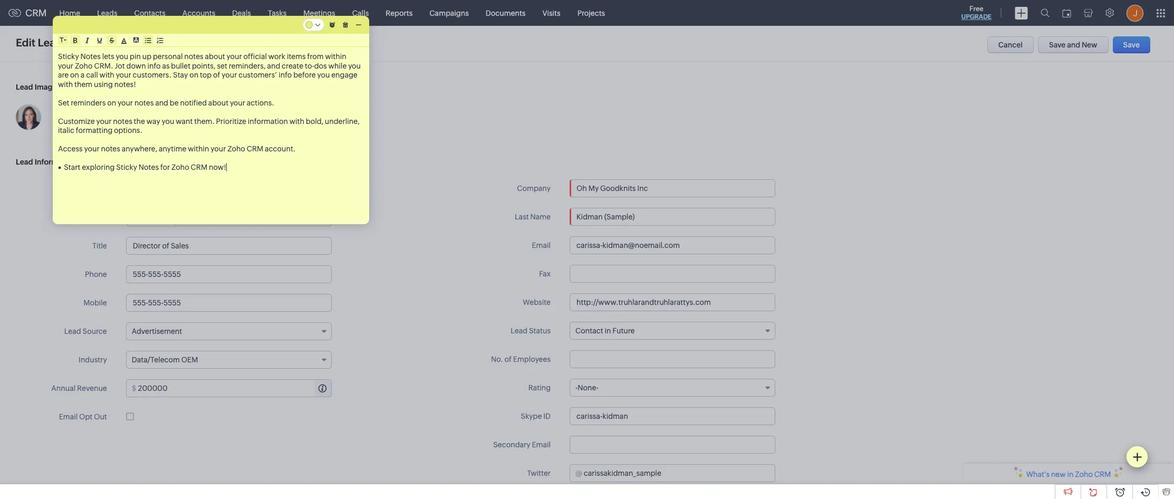 Task type: vqa. For each thing, say whether or not it's contained in the screenshot.
Out
yes



Task type: locate. For each thing, give the bounding box(es) containing it.
0 horizontal spatial zoho
[[75, 61, 93, 70]]

sticky
[[58, 52, 79, 61], [116, 163, 137, 172]]

0 vertical spatial sticky
[[58, 52, 79, 61]]

profile element
[[1121, 0, 1151, 26]]

crm left the account.
[[247, 145, 263, 153]]

2 vertical spatial crm
[[191, 163, 207, 172]]

save inside button
[[1050, 41, 1066, 49]]

info down create
[[279, 71, 292, 79]]

with left bold,
[[290, 117, 304, 125]]

0 horizontal spatial within
[[188, 145, 209, 153]]

and left new
[[1068, 41, 1081, 49]]

anytime
[[159, 145, 187, 153]]

employees
[[513, 355, 551, 364]]

2 vertical spatial zoho
[[172, 163, 189, 172]]

of inside sticky notes lets you pin up personal notes about your official work items from within your zoho crm. jot down info as bullet points, set reminders, and create to-dos while you are on a call with your customers. stay on top of your customers' info before you engage with them using notes!
[[213, 71, 220, 79]]

crm left the now! at the left top of page
[[191, 163, 207, 172]]

fax
[[539, 270, 551, 278]]

set reminders on your notes and be notified about your actions.
[[58, 98, 274, 107]]

None text field
[[177, 209, 331, 226], [126, 237, 332, 255], [570, 350, 776, 368], [138, 380, 331, 397], [584, 465, 775, 482], [177, 209, 331, 226], [126, 237, 332, 255], [570, 350, 776, 368], [138, 380, 331, 397], [584, 465, 775, 482]]

zoho inside sticky notes lets you pin up personal notes about your official work items from within your zoho crm. jot down info as bullet points, set reminders, and create to-dos while you are on a call with your customers. stay on top of your customers' info before you engage with them using notes!
[[75, 61, 93, 70]]

using
[[94, 80, 113, 88]]

save for save
[[1124, 41, 1140, 49]]

email up "twitter"
[[532, 441, 551, 449]]

and inside button
[[1068, 41, 1081, 49]]

you up engage
[[348, 61, 361, 70]]

set
[[58, 98, 69, 107]]

save inside button
[[1124, 41, 1140, 49]]

0 horizontal spatial sticky
[[58, 52, 79, 61]]

within up while
[[325, 52, 347, 61]]

about up prioritize on the left top of page
[[208, 98, 229, 107]]

and left be
[[155, 98, 168, 107]]

notes down page in the top left of the page
[[81, 52, 101, 61]]

meetings
[[304, 9, 336, 17]]

upgrade
[[962, 13, 992, 21]]

email down name
[[532, 241, 551, 250]]

zoho
[[75, 61, 93, 70], [228, 145, 245, 153], [172, 163, 189, 172]]

last
[[515, 213, 529, 221]]

annual
[[51, 384, 76, 393]]

notes!
[[114, 80, 136, 88]]

1 horizontal spatial within
[[325, 52, 347, 61]]

lead left source
[[64, 327, 81, 336]]

crm left home
[[25, 7, 47, 18]]

1 horizontal spatial and
[[267, 61, 280, 70]]

you right way
[[162, 117, 174, 125]]

access your notes anywhere, anytime within your zoho crm account.
[[58, 145, 296, 153]]

call
[[86, 71, 98, 79]]

actions.
[[247, 98, 274, 107]]

2 vertical spatial with
[[290, 117, 304, 125]]

1 horizontal spatial save
[[1124, 41, 1140, 49]]

underline,
[[325, 117, 360, 125]]

now!
[[209, 163, 226, 172]]

0 horizontal spatial info
[[147, 61, 161, 70]]

accounts
[[183, 9, 215, 17]]

2 horizontal spatial on
[[190, 71, 198, 79]]

italic
[[58, 126, 74, 135]]

0 vertical spatial of
[[213, 71, 220, 79]]

0 horizontal spatial and
[[155, 98, 168, 107]]

with down crm.
[[100, 71, 114, 79]]

create menu element
[[1009, 0, 1035, 26]]

save
[[1050, 41, 1066, 49], [1124, 41, 1140, 49]]

and down "work"
[[267, 61, 280, 70]]

sticky inside sticky notes lets you pin up personal notes about your official work items from within your zoho crm. jot down info as bullet points, set reminders, and create to-dos while you are on a call with your customers. stay on top of your customers' info before you engage with them using notes!
[[58, 52, 79, 61]]

crm
[[25, 7, 47, 18], [247, 145, 263, 153], [191, 163, 207, 172]]

search element
[[1035, 0, 1057, 26]]

edit left page in the top left of the page
[[68, 38, 81, 47]]

0 horizontal spatial with
[[58, 80, 73, 88]]

email
[[532, 241, 551, 250], [59, 413, 78, 421], [532, 441, 551, 449]]

lead up are
[[38, 36, 62, 49]]

notes inside sticky notes lets you pin up personal notes about your official work items from within your zoho crm. jot down info as bullet points, set reminders, and create to-dos while you are on a call with your customers. stay on top of your customers' info before you engage with them using notes!
[[184, 52, 204, 61]]

save down profile image
[[1124, 41, 1140, 49]]

0 horizontal spatial notes
[[81, 52, 101, 61]]

save button
[[1113, 36, 1151, 53]]

with
[[100, 71, 114, 79], [58, 80, 73, 88], [290, 117, 304, 125]]

1 save from the left
[[1050, 41, 1066, 49]]

1 horizontal spatial with
[[100, 71, 114, 79]]

industry
[[79, 356, 107, 364]]

on left "a"
[[70, 71, 79, 79]]

0 horizontal spatial edit
[[16, 36, 35, 49]]

create menu image
[[1015, 7, 1029, 19]]

save left new
[[1050, 41, 1066, 49]]

0 horizontal spatial crm
[[25, 7, 47, 18]]

cancel button
[[988, 36, 1034, 53]]

anywhere,
[[122, 145, 157, 153]]

zoho up "a"
[[75, 61, 93, 70]]

0 horizontal spatial save
[[1050, 41, 1066, 49]]

your up prioritize on the left top of page
[[230, 98, 245, 107]]

of down set
[[213, 71, 220, 79]]

0 vertical spatial and
[[1068, 41, 1081, 49]]

engage
[[332, 71, 358, 79]]

0 vertical spatial within
[[325, 52, 347, 61]]

lead status
[[511, 327, 551, 335]]

are
[[58, 71, 69, 79]]

2 save from the left
[[1124, 41, 1140, 49]]

1 vertical spatial about
[[208, 98, 229, 107]]

you inside customize your notes the way you want them. prioritize information with bold, underline, italic formatting options.
[[162, 117, 174, 125]]

1 vertical spatial notes
[[139, 163, 159, 172]]

info up customers.
[[147, 61, 161, 70]]

sticky down edit lead edit page layout
[[58, 52, 79, 61]]

work
[[269, 52, 286, 61]]

about inside sticky notes lets you pin up personal notes about your official work items from within your zoho crm. jot down info as bullet points, set reminders, and create to-dos while you are on a call with your customers. stay on top of your customers' info before you engage with them using notes!
[[205, 52, 225, 61]]

notes left for
[[139, 163, 159, 172]]

bullet
[[171, 61, 191, 70]]

visits
[[543, 9, 561, 17]]

1 vertical spatial and
[[267, 61, 280, 70]]

campaigns link
[[421, 0, 478, 26]]

your
[[227, 52, 242, 61], [58, 61, 73, 70], [116, 71, 131, 79], [222, 71, 237, 79], [118, 98, 133, 107], [230, 98, 245, 107], [96, 117, 112, 125], [84, 145, 100, 153], [211, 145, 226, 153]]

of right no.
[[505, 355, 512, 364]]

about up set
[[205, 52, 225, 61]]

None field
[[60, 36, 66, 44]]

top
[[200, 71, 212, 79]]

1 horizontal spatial of
[[505, 355, 512, 364]]

0 horizontal spatial of
[[213, 71, 220, 79]]

with inside customize your notes the way you want them. prioritize information with bold, underline, italic formatting options.
[[290, 117, 304, 125]]

0 vertical spatial notes
[[81, 52, 101, 61]]

free
[[970, 5, 984, 13]]

to-
[[305, 61, 314, 70]]

zoho right for
[[172, 163, 189, 172]]

notes inside sticky notes lets you pin up personal notes about your official work items from within your zoho crm. jot down info as bullet points, set reminders, and create to-dos while you are on a call with your customers. stay on top of your customers' info before you engage with them using notes!
[[81, 52, 101, 61]]

lead
[[38, 36, 62, 49], [16, 83, 33, 91], [16, 158, 33, 166], [511, 327, 528, 335], [64, 327, 81, 336]]

image
[[35, 83, 57, 91]]

lead left image
[[16, 83, 33, 91]]

official
[[244, 52, 267, 61]]

1 horizontal spatial edit
[[68, 38, 81, 47]]

edit down crm link in the left of the page
[[16, 36, 35, 49]]

no. of employees
[[491, 355, 551, 364]]

0 vertical spatial email
[[532, 241, 551, 250]]

on down using
[[107, 98, 116, 107]]

tasks link
[[260, 0, 295, 26]]

1 vertical spatial email
[[59, 413, 78, 421]]

notes
[[81, 52, 101, 61], [139, 163, 159, 172]]

calendar image
[[1063, 9, 1072, 17]]

on left the top
[[190, 71, 198, 79]]

your up formatting
[[96, 117, 112, 125]]

within inside sticky notes lets you pin up personal notes about your official work items from within your zoho crm. jot down info as bullet points, set reminders, and create to-dos while you are on a call with your customers. stay on top of your customers' info before you engage with them using notes!
[[325, 52, 347, 61]]

0 vertical spatial zoho
[[75, 61, 93, 70]]

projects link
[[569, 0, 614, 26]]

0 horizontal spatial on
[[70, 71, 79, 79]]

secondary email
[[494, 441, 551, 449]]

formatting
[[76, 126, 113, 135]]

edit page layout link
[[68, 38, 124, 47]]

you
[[116, 52, 128, 61], [348, 61, 361, 70], [317, 71, 330, 79], [162, 117, 174, 125]]

contacts link
[[126, 0, 174, 26]]

calls
[[352, 9, 369, 17]]

and
[[1068, 41, 1081, 49], [267, 61, 280, 70], [155, 98, 168, 107]]

2 horizontal spatial and
[[1068, 41, 1081, 49]]

on
[[70, 71, 79, 79], [190, 71, 198, 79], [107, 98, 116, 107]]

bold,
[[306, 117, 324, 125]]

notes up points,
[[184, 52, 204, 61]]

1 horizontal spatial sticky
[[116, 163, 137, 172]]

email left "opt"
[[59, 413, 78, 421]]

notes up options.
[[113, 117, 132, 125]]

0 vertical spatial crm
[[25, 7, 47, 18]]

options.
[[114, 126, 143, 135]]

lead for lead source
[[64, 327, 81, 336]]

with down are
[[58, 80, 73, 88]]

save for save and new
[[1050, 41, 1066, 49]]

2 horizontal spatial zoho
[[228, 145, 245, 153]]

zoho down prioritize on the left top of page
[[228, 145, 245, 153]]

new
[[1082, 41, 1098, 49]]

within down customize your notes the way you want them. prioritize information with bold, underline, italic formatting options.
[[188, 145, 209, 153]]

within
[[325, 52, 347, 61], [188, 145, 209, 153]]

them.
[[194, 117, 215, 125]]

lead left "status"
[[511, 327, 528, 335]]

your up are
[[58, 61, 73, 70]]

2 vertical spatial email
[[532, 441, 551, 449]]

edit
[[16, 36, 35, 49], [68, 38, 81, 47]]

1 vertical spatial info
[[279, 71, 292, 79]]

revenue
[[77, 384, 107, 393]]

None text field
[[570, 208, 776, 226], [570, 236, 776, 254], [570, 265, 776, 283], [126, 265, 332, 283], [570, 293, 776, 311], [126, 294, 332, 312], [570, 407, 776, 425], [570, 436, 776, 454], [570, 208, 776, 226], [570, 236, 776, 254], [570, 265, 776, 283], [126, 265, 332, 283], [570, 293, 776, 311], [126, 294, 332, 312], [570, 407, 776, 425], [570, 436, 776, 454]]

email for email
[[532, 241, 551, 250]]

1 horizontal spatial notes
[[139, 163, 159, 172]]

lead left information at the top left of page
[[16, 158, 33, 166]]

no.
[[491, 355, 503, 364]]

1 vertical spatial of
[[505, 355, 512, 364]]

sticky down anywhere,
[[116, 163, 137, 172]]

opt
[[79, 413, 92, 421]]

items
[[287, 52, 306, 61]]

1 horizontal spatial zoho
[[172, 163, 189, 172]]

1 vertical spatial crm
[[247, 145, 263, 153]]

2 horizontal spatial with
[[290, 117, 304, 125]]

your down set
[[222, 71, 237, 79]]

0 vertical spatial about
[[205, 52, 225, 61]]



Task type: describe. For each thing, give the bounding box(es) containing it.
email opt out
[[59, 413, 107, 421]]

start
[[64, 163, 80, 172]]

reports link
[[377, 0, 421, 26]]

1 horizontal spatial info
[[279, 71, 292, 79]]

lead information
[[16, 158, 76, 166]]

2 horizontal spatial crm
[[247, 145, 263, 153]]

2 vertical spatial and
[[155, 98, 168, 107]]

customers'
[[239, 71, 277, 79]]

rating
[[529, 384, 551, 392]]

your up the now! at the left top of page
[[211, 145, 226, 153]]

campaigns
[[430, 9, 469, 17]]

last name
[[515, 213, 551, 221]]

edit inside edit lead edit page layout
[[68, 38, 81, 47]]

annual revenue
[[51, 384, 107, 393]]

status
[[529, 327, 551, 335]]

points,
[[192, 61, 216, 70]]

before
[[293, 71, 316, 79]]

leads link
[[89, 0, 126, 26]]

customize
[[58, 117, 95, 125]]

0 vertical spatial info
[[147, 61, 161, 70]]

you up "jot"
[[116, 52, 128, 61]]

pin
[[130, 52, 141, 61]]

company
[[517, 184, 551, 193]]

email for email opt out
[[59, 413, 78, 421]]

contacts
[[134, 9, 166, 17]]

about for notes
[[205, 52, 225, 61]]

mobile
[[83, 299, 107, 307]]

visits link
[[534, 0, 569, 26]]

reminders,
[[229, 61, 266, 70]]

deals link
[[224, 0, 260, 26]]

lead for lead status
[[511, 327, 528, 335]]

your down formatting
[[84, 145, 100, 153]]

1 horizontal spatial on
[[107, 98, 116, 107]]

1 vertical spatial with
[[58, 80, 73, 88]]

your up notes! at the left of page
[[116, 71, 131, 79]]

lead image
[[16, 83, 57, 91]]

crm link
[[8, 7, 47, 18]]

search image
[[1041, 8, 1050, 17]]

tasks
[[268, 9, 287, 17]]

the
[[134, 117, 145, 125]]

from
[[307, 52, 324, 61]]

sticky notes lets you pin up personal notes about your official work items from within your zoho crm. jot down info as bullet points, set reminders, and create to-dos while you are on a call with your customers. stay on top of your customers' info before you engage with them using notes!
[[58, 52, 362, 88]]

layout
[[101, 38, 124, 47]]

id
[[544, 412, 551, 421]]

customize your notes the way you want them. prioritize information with bold, underline, italic formatting options.
[[58, 117, 361, 135]]

reminder image
[[330, 22, 336, 28]]

accounts link
[[174, 0, 224, 26]]

them
[[74, 80, 92, 88]]

deals
[[232, 9, 251, 17]]

phone
[[85, 270, 107, 279]]

documents link
[[478, 0, 534, 26]]

you down dos
[[317, 71, 330, 79]]

as
[[162, 61, 170, 70]]

information
[[248, 117, 288, 125]]

lead for lead image
[[16, 83, 33, 91]]

calls link
[[344, 0, 377, 26]]

your down notes! at the left of page
[[118, 98, 133, 107]]

out
[[94, 413, 107, 421]]

secondary
[[494, 441, 531, 449]]

delete image
[[343, 22, 348, 28]]

title
[[92, 242, 107, 250]]

create new sticky note image
[[1133, 452, 1143, 462]]

name
[[531, 213, 551, 221]]

notes up the
[[135, 98, 154, 107]]

while
[[329, 61, 347, 70]]

and inside sticky notes lets you pin up personal notes about your official work items from within your zoho crm. jot down info as bullet points, set reminders, and create to-dos while you are on a call with your customers. stay on top of your customers' info before you engage with them using notes!
[[267, 61, 280, 70]]

1 vertical spatial within
[[188, 145, 209, 153]]

down
[[126, 61, 146, 70]]

set
[[217, 61, 227, 70]]

lead source
[[64, 327, 107, 336]]

crm.
[[94, 61, 113, 70]]

notes inside customize your notes the way you want them. prioritize information with bold, underline, italic formatting options.
[[113, 117, 132, 125]]

lead for lead information
[[16, 158, 33, 166]]

want
[[176, 117, 193, 125]]

notified
[[180, 98, 207, 107]]

free upgrade
[[962, 5, 992, 21]]

account.
[[265, 145, 296, 153]]

notes up exploring
[[101, 145, 120, 153]]

jot
[[115, 61, 125, 70]]

leads
[[97, 9, 117, 17]]

dos
[[314, 61, 327, 70]]

source
[[83, 327, 107, 336]]

profile image
[[1127, 4, 1144, 21]]

lets
[[102, 52, 114, 61]]

your up set
[[227, 52, 242, 61]]

1 vertical spatial zoho
[[228, 145, 245, 153]]

0 vertical spatial with
[[100, 71, 114, 79]]

home
[[59, 9, 80, 17]]

create
[[282, 61, 304, 70]]

up
[[142, 52, 152, 61]]

edit lead edit page layout
[[16, 36, 124, 49]]

reminders
[[71, 98, 106, 107]]

exploring
[[82, 163, 115, 172]]

customers.
[[133, 71, 172, 79]]

access
[[58, 145, 83, 153]]

about for notified
[[208, 98, 229, 107]]

1 horizontal spatial crm
[[191, 163, 207, 172]]

a
[[81, 71, 85, 79]]

documents
[[486, 9, 526, 17]]

page
[[82, 38, 100, 47]]

1 vertical spatial sticky
[[116, 163, 137, 172]]

your inside customize your notes the way you want them. prioritize information with bold, underline, italic formatting options.
[[96, 117, 112, 125]]

prioritize
[[216, 117, 246, 125]]

website
[[523, 298, 551, 307]]

save and new
[[1050, 41, 1098, 49]]

reports
[[386, 9, 413, 17]]

image image
[[16, 104, 41, 130]]



